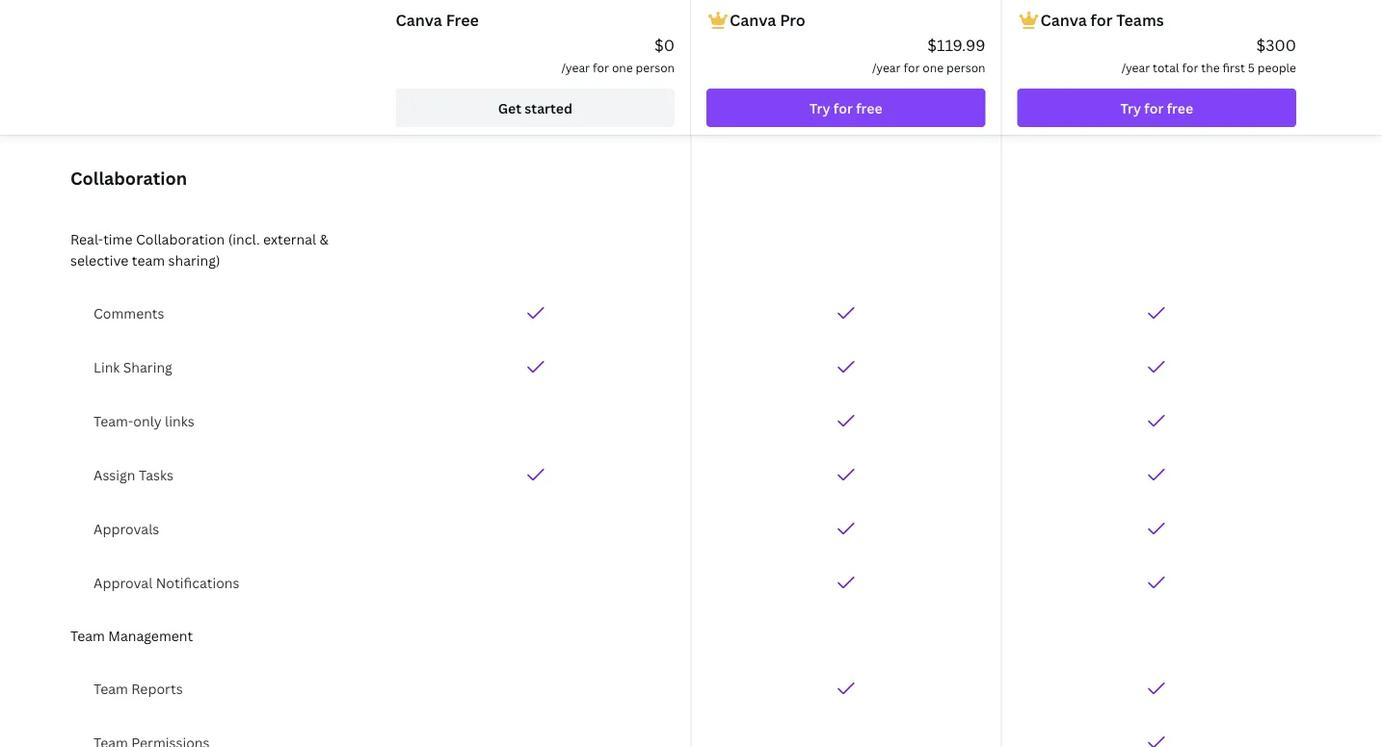 Task type: vqa. For each thing, say whether or not it's contained in the screenshot.
first free from the right
yes



Task type: locate. For each thing, give the bounding box(es) containing it.
people
[[1258, 59, 1296, 75]]

canva
[[396, 10, 442, 30], [730, 10, 776, 30], [1041, 10, 1087, 30]]

try for pro
[[810, 99, 830, 117]]

(incl.
[[228, 230, 260, 248]]

free
[[856, 99, 883, 117], [1167, 99, 1193, 117]]

2 /year from the left
[[872, 59, 901, 75]]

1 vertical spatial team
[[93, 680, 128, 698]]

2 canva from the left
[[730, 10, 776, 30]]

team for team reports
[[93, 680, 128, 698]]

2 free from the left
[[1167, 99, 1193, 117]]

0 horizontal spatial one
[[612, 59, 633, 75]]

1 try from the left
[[810, 99, 830, 117]]

&
[[320, 230, 329, 248]]

canva for canva for teams
[[1041, 10, 1087, 30]]

0 horizontal spatial person
[[636, 59, 675, 75]]

$119.99
[[927, 35, 986, 55]]

for
[[1091, 10, 1113, 30], [593, 59, 609, 75], [904, 59, 920, 75], [1182, 59, 1199, 75], [834, 99, 853, 117], [1144, 99, 1164, 117]]

3 /year from the left
[[1122, 59, 1150, 75]]

0 horizontal spatial canva
[[396, 10, 442, 30]]

$300 /year total for the first 5 people
[[1122, 35, 1296, 75]]

1 horizontal spatial canva
[[730, 10, 776, 30]]

1 free from the left
[[856, 99, 883, 117]]

free
[[446, 10, 479, 30]]

1 vertical spatial collaboration
[[136, 230, 225, 248]]

collaboration up time
[[70, 166, 187, 190]]

person inside $0 /year for one person
[[636, 59, 675, 75]]

team left the management
[[70, 627, 105, 645]]

/year inside $0 /year for one person
[[562, 59, 590, 75]]

team
[[70, 627, 105, 645], [93, 680, 128, 698]]

collaboration
[[70, 166, 187, 190], [136, 230, 225, 248]]

1 try for free button from the left
[[707, 89, 986, 127]]

free for $300
[[1167, 99, 1193, 117]]

person down $119.99
[[947, 59, 986, 75]]

0 horizontal spatial try for free
[[810, 99, 883, 117]]

1 canva from the left
[[396, 10, 442, 30]]

0 horizontal spatial try for free button
[[707, 89, 986, 127]]

free for $119.99
[[856, 99, 883, 117]]

approval notifications
[[93, 574, 240, 592]]

assign
[[93, 466, 135, 484]]

first
[[1223, 59, 1245, 75]]

1 horizontal spatial try for free
[[1120, 99, 1193, 117]]

one down $119.99
[[923, 59, 944, 75]]

/year inside $119.99 /year for one person
[[872, 59, 901, 75]]

one for $0
[[612, 59, 633, 75]]

for inside $119.99 /year for one person
[[904, 59, 920, 75]]

$0 /year for one person
[[562, 35, 675, 75]]

1 horizontal spatial person
[[947, 59, 986, 75]]

1 horizontal spatial try
[[1120, 99, 1141, 117]]

person
[[636, 59, 675, 75], [947, 59, 986, 75]]

canva pro
[[730, 10, 806, 30]]

1 /year from the left
[[562, 59, 590, 75]]

person down "$0"
[[636, 59, 675, 75]]

0 horizontal spatial try
[[810, 99, 830, 117]]

team left reports
[[93, 680, 128, 698]]

/year
[[562, 59, 590, 75], [872, 59, 901, 75], [1122, 59, 1150, 75]]

team management
[[70, 627, 193, 645]]

free down $119.99 /year for one person
[[856, 99, 883, 117]]

get
[[498, 99, 522, 117]]

tasks
[[139, 466, 173, 484]]

2 horizontal spatial /year
[[1122, 59, 1150, 75]]

team reports
[[93, 680, 183, 698]]

approval
[[93, 574, 153, 592]]

2 try from the left
[[1120, 99, 1141, 117]]

canva left free
[[396, 10, 442, 30]]

team
[[132, 251, 165, 269]]

try for free button
[[707, 89, 986, 127], [1017, 89, 1296, 127]]

1 person from the left
[[636, 59, 675, 75]]

2 horizontal spatial canva
[[1041, 10, 1087, 30]]

canva left pro on the top of the page
[[730, 10, 776, 30]]

1 horizontal spatial one
[[923, 59, 944, 75]]

one for $119.99
[[923, 59, 944, 75]]

0 horizontal spatial free
[[856, 99, 883, 117]]

one up get started button
[[612, 59, 633, 75]]

2 person from the left
[[947, 59, 986, 75]]

started
[[525, 99, 572, 117]]

1 horizontal spatial free
[[1167, 99, 1193, 117]]

assign tasks
[[93, 466, 173, 484]]

try
[[810, 99, 830, 117], [1120, 99, 1141, 117]]

link
[[93, 358, 120, 376]]

/year inside "$300 /year total for the first 5 people"
[[1122, 59, 1150, 75]]

1 horizontal spatial /year
[[872, 59, 901, 75]]

for inside $0 /year for one person
[[593, 59, 609, 75]]

0 vertical spatial collaboration
[[70, 166, 187, 190]]

collaboration up sharing)
[[136, 230, 225, 248]]

canva for teams
[[1041, 10, 1164, 30]]

the
[[1201, 59, 1220, 75]]

one
[[612, 59, 633, 75], [923, 59, 944, 75]]

try for free button for canva pro
[[707, 89, 986, 127]]

total
[[1153, 59, 1179, 75]]

1 try for free from the left
[[810, 99, 883, 117]]

2 try for free button from the left
[[1017, 89, 1296, 127]]

0 horizontal spatial /year
[[562, 59, 590, 75]]

try for free button for canva for teams
[[1017, 89, 1296, 127]]

team-only links
[[93, 412, 194, 430]]

selective
[[70, 251, 128, 269]]

free down total
[[1167, 99, 1193, 117]]

one inside $119.99 /year for one person
[[923, 59, 944, 75]]

try for free
[[810, 99, 883, 117], [1120, 99, 1193, 117]]

1 horizontal spatial try for free button
[[1017, 89, 1296, 127]]

2 one from the left
[[923, 59, 944, 75]]

1 one from the left
[[612, 59, 633, 75]]

person inside $119.99 /year for one person
[[947, 59, 986, 75]]

$300
[[1256, 35, 1296, 55]]

try for for
[[1120, 99, 1141, 117]]

canva for canva pro
[[730, 10, 776, 30]]

person for $119.99
[[947, 59, 986, 75]]

links
[[165, 412, 194, 430]]

/year for $119.99
[[872, 59, 901, 75]]

one inside $0 /year for one person
[[612, 59, 633, 75]]

get started button
[[396, 89, 675, 127]]

management
[[108, 627, 193, 645]]

3 canva from the left
[[1041, 10, 1087, 30]]

2 try for free from the left
[[1120, 99, 1193, 117]]

canva left teams
[[1041, 10, 1087, 30]]

try for free for canva pro
[[810, 99, 883, 117]]

0 vertical spatial team
[[70, 627, 105, 645]]



Task type: describe. For each thing, give the bounding box(es) containing it.
real-
[[70, 230, 103, 248]]

only
[[133, 412, 162, 430]]

$0
[[655, 35, 675, 55]]

canva free
[[396, 10, 479, 30]]

sharing
[[123, 358, 172, 376]]

person for $0
[[636, 59, 675, 75]]

real-time collaboration (incl. external & selective team sharing)
[[70, 230, 329, 269]]

team-
[[93, 412, 133, 430]]

approvals
[[93, 520, 159, 538]]

notifications
[[156, 574, 240, 592]]

external
[[263, 230, 316, 248]]

5
[[1248, 59, 1255, 75]]

canva for canva free
[[396, 10, 442, 30]]

/year for $300
[[1122, 59, 1150, 75]]

for inside "$300 /year total for the first 5 people"
[[1182, 59, 1199, 75]]

reports
[[131, 680, 183, 698]]

/year for $0
[[562, 59, 590, 75]]

link sharing
[[93, 358, 172, 376]]

collaboration inside real-time collaboration (incl. external & selective team sharing)
[[136, 230, 225, 248]]

team for team management
[[70, 627, 105, 645]]

pro
[[780, 10, 806, 30]]

comments
[[93, 304, 164, 322]]

teams
[[1116, 10, 1164, 30]]

$119.99 /year for one person
[[872, 35, 986, 75]]

try for free for canva for teams
[[1120, 99, 1193, 117]]

get started
[[498, 99, 572, 117]]

time
[[103, 230, 133, 248]]

sharing)
[[168, 251, 220, 269]]



